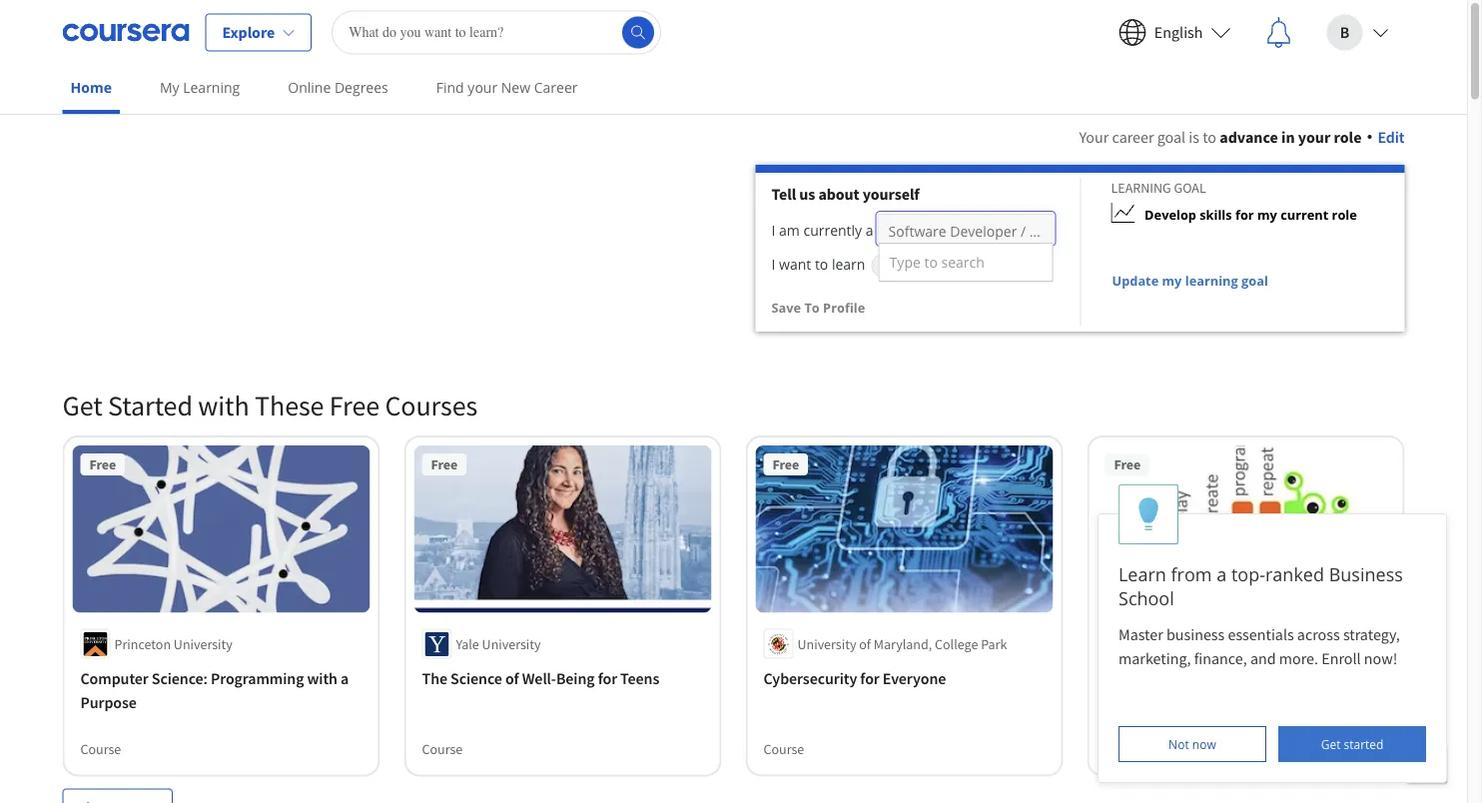 Task type: describe. For each thing, give the bounding box(es) containing it.
currently
[[804, 221, 863, 240]]

business
[[1330, 562, 1404, 587]]

top-
[[1232, 562, 1266, 587]]

free for computer science: programming with a purpose
[[89, 456, 116, 474]]

to right type
[[925, 253, 938, 272]]

a inside computer science: programming with a purpose
[[341, 669, 349, 689]]

now
[[1193, 736, 1217, 752]]

explore
[[222, 22, 275, 42]]

line chart image
[[1112, 203, 1136, 227]]

code yourself! an introduction to programming
[[1106, 669, 1329, 713]]

b
[[1341, 22, 1350, 42]]

i for i am currently a
[[772, 221, 776, 240]]

the science of well-being for teens link
[[422, 667, 704, 691]]

for inside button
[[1236, 206, 1255, 223]]

princeton university
[[114, 635, 233, 653]]

0 vertical spatial learning
[[183, 78, 240, 97]]

learning inside get started with these free courses main content
[[1112, 179, 1172, 197]]

to
[[805, 299, 820, 316]]

university for code
[[1164, 635, 1223, 653]]

save
[[772, 299, 802, 316]]

finance,
[[1195, 649, 1248, 668]]

3 university from the left
[[798, 635, 857, 653]]

enroll
[[1322, 649, 1362, 668]]

and
[[1251, 649, 1277, 668]]

free for cybersecurity for everyone
[[773, 456, 799, 474]]

type to search
[[890, 253, 985, 272]]

the for the university of edinburgh
[[1140, 635, 1162, 653]]

alice element
[[1098, 485, 1448, 783]]

school
[[1119, 586, 1175, 611]]

/
[[1021, 221, 1026, 240]]

+
[[885, 258, 892, 275]]

cybersecurity
[[764, 669, 858, 689]]

online
[[288, 78, 331, 97]]

profile
[[823, 299, 866, 316]]

to inside code yourself! an introduction to programming
[[1315, 669, 1329, 689]]

current
[[1281, 206, 1329, 223]]

find your new career
[[436, 78, 578, 97]]

university for the
[[482, 635, 541, 653]]

find your new career link
[[428, 65, 586, 110]]

science:
[[152, 669, 208, 689]]

save to profile button
[[772, 290, 866, 326]]

tell
[[772, 184, 797, 204]]

about
[[819, 184, 860, 204]]

is
[[1189, 127, 1200, 147]]

started
[[1345, 736, 1384, 752]]

free for code yourself! an introduction to programming
[[1115, 456, 1141, 474]]

develop
[[1145, 206, 1197, 223]]

career
[[1113, 127, 1155, 147]]

develop skills for my current role
[[1145, 206, 1358, 223]]

edit
[[1378, 127, 1405, 147]]

help center image
[[1416, 751, 1440, 775]]

I am currently a text field
[[889, 214, 1044, 253]]

master
[[1119, 625, 1164, 645]]

not
[[1169, 736, 1190, 752]]

not now button
[[1119, 726, 1267, 762]]

your inside get started with these free courses main content
[[1299, 127, 1331, 147]]

get started with these free courses
[[62, 388, 478, 423]]

find
[[436, 78, 464, 97]]

a inside learn from a top-ranked business school
[[1217, 562, 1227, 587]]

yourself
[[863, 184, 920, 204]]

cybersecurity for everyone
[[764, 669, 947, 689]]

master business essentials across strategy, marketing, finance, and more. enroll now!
[[1119, 625, 1404, 668]]

business
[[1167, 625, 1225, 645]]

get started link
[[1279, 726, 1427, 762]]

computer science: programming with a purpose link
[[80, 667, 362, 715]]

yale
[[456, 635, 479, 653]]

update my learning goal button
[[1082, 263, 1270, 299]]

save to profile
[[772, 299, 866, 316]]

0 vertical spatial role
[[1334, 127, 1362, 147]]

university of maryland, college park
[[798, 635, 1008, 653]]

the science of well-being for teens
[[422, 669, 660, 689]]

your career goal is to advance in your role
[[1080, 127, 1362, 147]]

tell us about yourself
[[772, 184, 920, 204]]

engineer
[[1030, 221, 1088, 240]]

english
[[1155, 22, 1204, 42]]

lightbulb tip image
[[1139, 497, 1160, 532]]

learning
[[1186, 272, 1239, 289]]

essentials
[[1229, 625, 1295, 645]]

in
[[1282, 127, 1296, 147]]

the university of edinburgh
[[1140, 635, 1301, 653]]

explore button
[[205, 13, 312, 51]]

get started with these free courses collection element
[[50, 356, 1417, 803]]

career
[[534, 78, 578, 97]]

developer
[[951, 221, 1018, 240]]

being
[[556, 669, 595, 689]]

develop skills for my current role button
[[1082, 197, 1358, 233]]

university for computer
[[174, 635, 233, 653]]

computer
[[80, 669, 149, 689]]

type
[[890, 253, 921, 272]]

marketing,
[[1119, 649, 1192, 668]]

am
[[779, 221, 800, 240]]

code yourself! an introduction to programming link
[[1106, 667, 1387, 715]]

0 vertical spatial goal
[[1158, 127, 1186, 147]]



Task type: locate. For each thing, give the bounding box(es) containing it.
0 vertical spatial your
[[468, 78, 498, 97]]

i am currently a
[[772, 221, 874, 240]]

role left "edit" 'dropdown button'
[[1334, 127, 1362, 147]]

software
[[889, 221, 947, 240]]

of left and
[[1226, 635, 1238, 653]]

coursera image
[[62, 16, 189, 48]]

1 horizontal spatial learning
[[1112, 179, 1172, 197]]

to down enroll
[[1315, 669, 1329, 689]]

started
[[108, 388, 193, 423]]

science
[[451, 669, 502, 689]]

your right in
[[1299, 127, 1331, 147]]

new
[[501, 78, 531, 97]]

i
[[772, 221, 776, 240], [772, 255, 776, 274]]

3 course from the left
[[764, 740, 805, 758]]

0 vertical spatial my
[[1258, 206, 1278, 223]]

university up science:
[[174, 635, 233, 653]]

4 course from the left
[[1106, 740, 1146, 758]]

the left science
[[422, 669, 448, 689]]

i for i want to learn
[[772, 255, 776, 274]]

course
[[80, 740, 121, 758], [422, 740, 463, 758], [764, 740, 805, 758], [1106, 740, 1146, 758]]

b button
[[1312, 0, 1405, 64]]

of up cybersecurity for everyone
[[860, 635, 871, 653]]

update my learning goal
[[1113, 272, 1269, 289]]

strategy,
[[1344, 625, 1401, 645]]

1 vertical spatial goal
[[1242, 272, 1269, 289]]

1 i from the top
[[772, 221, 776, 240]]

0 horizontal spatial get
[[62, 388, 102, 423]]

for right skills
[[1236, 206, 1255, 223]]

1 vertical spatial learning
[[1112, 179, 1172, 197]]

us
[[800, 184, 816, 204]]

course down cybersecurity
[[764, 740, 805, 758]]

goal right learning
[[1242, 272, 1269, 289]]

search
[[942, 253, 985, 272]]

yale university
[[456, 635, 541, 653]]

across
[[1298, 625, 1341, 645]]

1 horizontal spatial with
[[307, 669, 338, 689]]

1 horizontal spatial goal
[[1242, 272, 1269, 289]]

for left everyone
[[861, 669, 880, 689]]

want
[[779, 255, 812, 274]]

get left "started"
[[62, 388, 102, 423]]

for
[[1236, 206, 1255, 223], [598, 669, 618, 689], [861, 669, 880, 689]]

course for computer science: programming with a purpose
[[80, 740, 121, 758]]

Occupation field
[[879, 214, 1054, 253]]

edinburgh
[[1241, 635, 1301, 653]]

role right current
[[1333, 206, 1358, 223]]

now!
[[1365, 649, 1398, 668]]

maryland,
[[874, 635, 933, 653]]

1 horizontal spatial a
[[866, 221, 874, 240]]

None search field
[[332, 10, 662, 54]]

my learning link
[[152, 65, 248, 110]]

goal left is
[[1158, 127, 1186, 147]]

learn from a top-ranked business school
[[1119, 562, 1404, 611]]

1 horizontal spatial programming
[[1106, 693, 1199, 713]]

get for get started with these free courses
[[62, 388, 102, 423]]

1 vertical spatial with
[[307, 669, 338, 689]]

course down purpose
[[80, 740, 121, 758]]

my inside the update my learning goal button
[[1163, 272, 1183, 289]]

princeton
[[114, 635, 171, 653]]

0 horizontal spatial my
[[1163, 272, 1183, 289]]

get left started
[[1322, 736, 1341, 752]]

course for cybersecurity for everyone
[[764, 740, 805, 758]]

your inside the 'find your new career' link
[[468, 78, 498, 97]]

1 vertical spatial a
[[1217, 562, 1227, 587]]

1 horizontal spatial my
[[1258, 206, 1278, 223]]

home
[[70, 78, 112, 97]]

your
[[1080, 127, 1109, 147]]

the up yourself!
[[1140, 635, 1162, 653]]

1 vertical spatial your
[[1299, 127, 1331, 147]]

course for the science of well-being for teens
[[422, 740, 463, 758]]

programming inside computer science: programming with a purpose
[[211, 669, 304, 689]]

course for code yourself! an introduction to programming
[[1106, 740, 1146, 758]]

course down science
[[422, 740, 463, 758]]

programming right science:
[[211, 669, 304, 689]]

i left "want"
[[772, 255, 776, 274]]

1 course from the left
[[80, 740, 121, 758]]

programming down yourself!
[[1106, 693, 1199, 713]]

0 horizontal spatial goal
[[1158, 127, 1186, 147]]

university up cybersecurity
[[798, 635, 857, 653]]

more.
[[1280, 649, 1319, 668]]

my learning
[[160, 78, 240, 97]]

degrees
[[335, 78, 388, 97]]

well-
[[522, 669, 556, 689]]

learning right 'my'
[[183, 78, 240, 97]]

advance
[[1220, 127, 1279, 147]]

2 horizontal spatial for
[[1236, 206, 1255, 223]]

2 vertical spatial a
[[341, 669, 349, 689]]

my
[[1258, 206, 1278, 223], [1163, 272, 1183, 289]]

2 i from the top
[[772, 255, 776, 274]]

0 horizontal spatial of
[[506, 669, 519, 689]]

teens
[[621, 669, 660, 689]]

get started
[[1322, 736, 1384, 752]]

1 horizontal spatial for
[[861, 669, 880, 689]]

1 university from the left
[[174, 635, 233, 653]]

0 vertical spatial i
[[772, 221, 776, 240]]

get for get started
[[1322, 736, 1341, 752]]

1 vertical spatial get
[[1322, 736, 1341, 752]]

0 horizontal spatial programming
[[211, 669, 304, 689]]

of for the science of well-being for teens
[[506, 669, 519, 689]]

0 vertical spatial get
[[62, 388, 102, 423]]

learning up line chart image
[[1112, 179, 1172, 197]]

learn
[[1119, 562, 1167, 587]]

courses
[[385, 388, 478, 423]]

free for the science of well-being for teens
[[431, 456, 458, 474]]

1 horizontal spatial the
[[1140, 635, 1162, 653]]

ranked
[[1266, 562, 1325, 587]]

What do you want to learn? text field
[[332, 10, 662, 54]]

1 horizontal spatial your
[[1299, 127, 1331, 147]]

programming inside code yourself! an introduction to programming
[[1106, 693, 1199, 713]]

university
[[174, 635, 233, 653], [482, 635, 541, 653], [798, 635, 857, 653], [1164, 635, 1223, 653]]

college
[[935, 635, 979, 653]]

update
[[1113, 272, 1159, 289]]

1 vertical spatial my
[[1163, 272, 1183, 289]]

online degrees
[[288, 78, 388, 97]]

from
[[1172, 562, 1213, 587]]

yourself!
[[1143, 669, 1203, 689]]

skills
[[1200, 206, 1233, 223]]

introduction
[[1227, 669, 1312, 689]]

code
[[1106, 669, 1140, 689]]

1 vertical spatial i
[[772, 255, 776, 274]]

an
[[1206, 669, 1224, 689]]

my right update
[[1163, 272, 1183, 289]]

2 horizontal spatial of
[[1226, 635, 1238, 653]]

goal
[[1175, 179, 1207, 197]]

1 horizontal spatial get
[[1322, 736, 1341, 752]]

university right yale
[[482, 635, 541, 653]]

1 horizontal spatial of
[[860, 635, 871, 653]]

1 vertical spatial programming
[[1106, 693, 1199, 713]]

2 horizontal spatial a
[[1217, 562, 1227, 587]]

goal
[[1158, 127, 1186, 147], [1242, 272, 1269, 289]]

get inside main content
[[62, 388, 102, 423]]

purpose
[[80, 693, 137, 713]]

role inside button
[[1333, 206, 1358, 223]]

0 horizontal spatial a
[[341, 669, 349, 689]]

2 course from the left
[[422, 740, 463, 758]]

to right is
[[1203, 127, 1217, 147]]

0 horizontal spatial the
[[422, 669, 448, 689]]

to right "want"
[[815, 255, 829, 274]]

with inside computer science: programming with a purpose
[[307, 669, 338, 689]]

the inside the science of well-being for teens link
[[422, 669, 448, 689]]

everyone
[[883, 669, 947, 689]]

course left 'not'
[[1106, 740, 1146, 758]]

0 vertical spatial with
[[198, 388, 249, 423]]

i left am
[[772, 221, 776, 240]]

0 horizontal spatial for
[[598, 669, 618, 689]]

0 vertical spatial the
[[1140, 635, 1162, 653]]

your right the find on the top
[[468, 78, 498, 97]]

0 vertical spatial programming
[[211, 669, 304, 689]]

for right the being
[[598, 669, 618, 689]]

role
[[1334, 127, 1362, 147], [1333, 206, 1358, 223]]

not now
[[1169, 736, 1217, 752]]

my inside develop skills for my current role button
[[1258, 206, 1278, 223]]

0 horizontal spatial learning
[[183, 78, 240, 97]]

get started with these free courses main content
[[0, 101, 1468, 803]]

the for the science of well-being for teens
[[422, 669, 448, 689]]

4 university from the left
[[1164, 635, 1223, 653]]

get inside the alice element
[[1322, 736, 1341, 752]]

the
[[1140, 635, 1162, 653], [422, 669, 448, 689]]

goal inside the update my learning goal button
[[1242, 272, 1269, 289]]

1 vertical spatial the
[[422, 669, 448, 689]]

0 horizontal spatial your
[[468, 78, 498, 97]]

your
[[468, 78, 498, 97], [1299, 127, 1331, 147]]

of
[[860, 635, 871, 653], [1226, 635, 1238, 653], [506, 669, 519, 689]]

university up yourself!
[[1164, 635, 1223, 653]]

0 horizontal spatial with
[[198, 388, 249, 423]]

of left well-
[[506, 669, 519, 689]]

park
[[981, 635, 1008, 653]]

of for the university of edinburgh
[[1226, 635, 1238, 653]]

0 vertical spatial a
[[866, 221, 874, 240]]

2 university from the left
[[482, 635, 541, 653]]

1 vertical spatial role
[[1333, 206, 1358, 223]]

edit button
[[1368, 125, 1405, 149]]

my left current
[[1258, 206, 1278, 223]]

to
[[1203, 127, 1217, 147], [925, 253, 938, 272], [815, 255, 829, 274], [1315, 669, 1329, 689]]

cybersecurity for everyone link
[[764, 667, 1046, 691]]

online degrees link
[[280, 65, 396, 110]]

home link
[[62, 65, 120, 114]]



Task type: vqa. For each thing, say whether or not it's contained in the screenshot.
Get Started with These Free Courses Collection Element
yes



